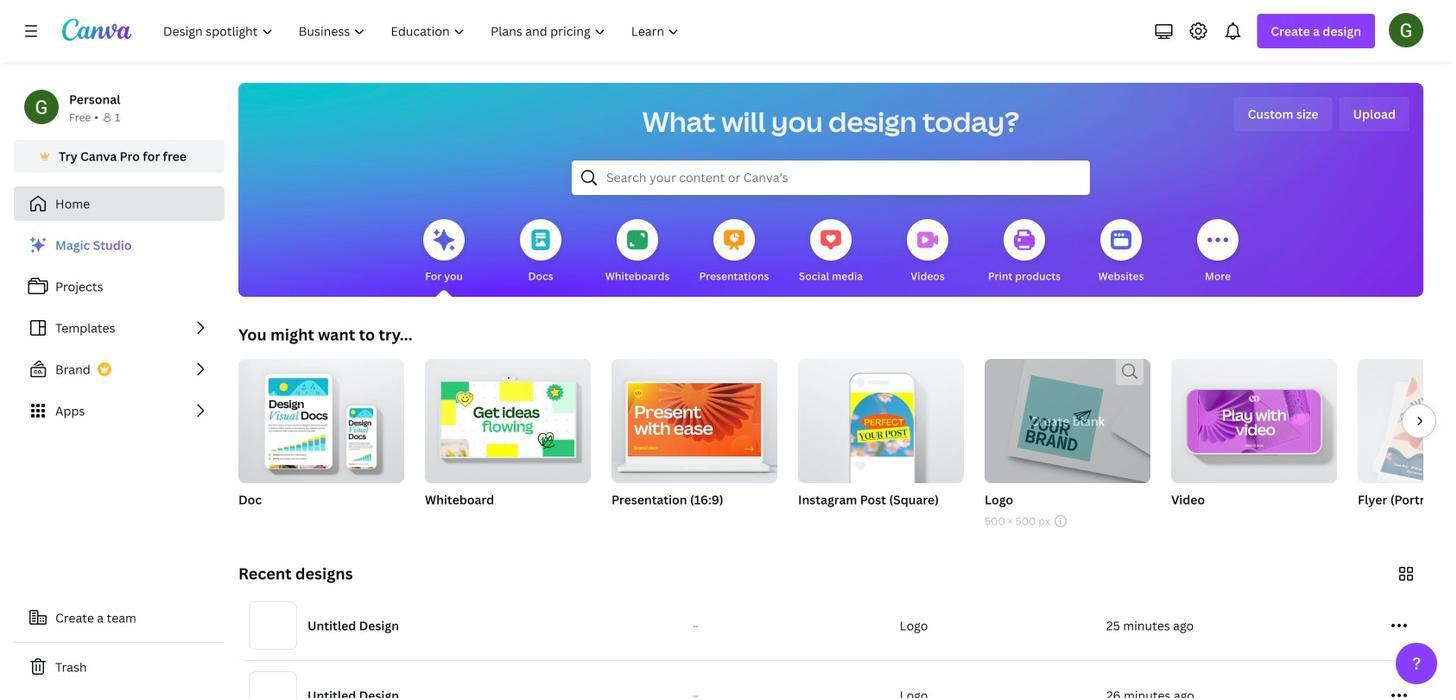 Task type: vqa. For each thing, say whether or not it's contained in the screenshot.
search box
yes



Task type: describe. For each thing, give the bounding box(es) containing it.
gary orlando image
[[1389, 13, 1424, 47]]



Task type: locate. For each thing, give the bounding box(es) containing it.
list
[[14, 228, 225, 429]]

Search search field
[[607, 162, 1056, 194]]

group
[[238, 352, 404, 530], [238, 352, 404, 484], [425, 352, 591, 530], [425, 352, 591, 484], [1172, 352, 1337, 530], [1172, 352, 1337, 484], [612, 359, 778, 530], [612, 359, 778, 484], [798, 359, 964, 530], [985, 359, 1151, 530], [985, 359, 1151, 484], [1358, 359, 1451, 530], [1358, 359, 1451, 484]]

None search field
[[572, 161, 1090, 195]]

top level navigation element
[[152, 14, 694, 48]]



